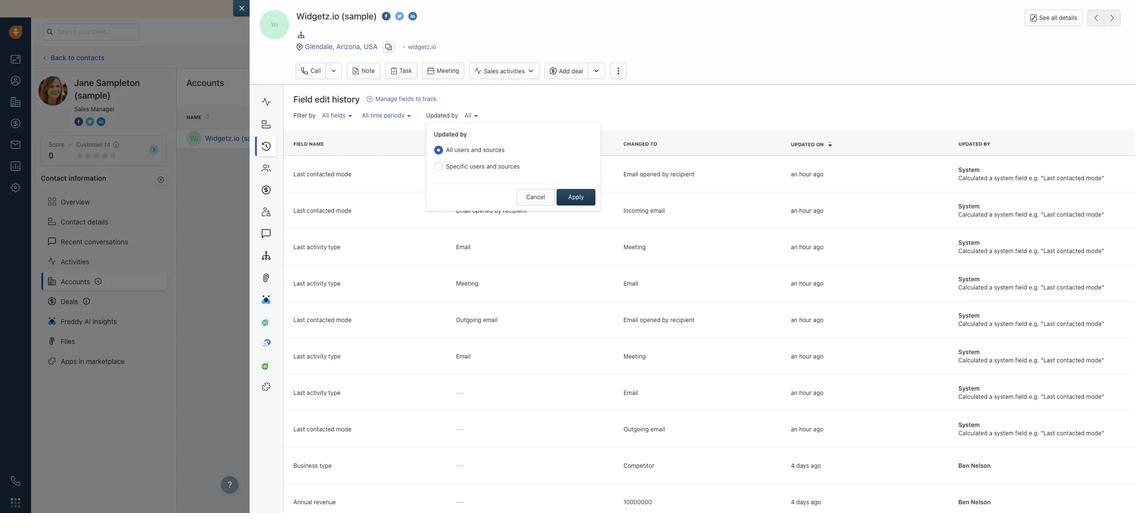 Task type: vqa. For each thing, say whether or not it's contained in the screenshot.


Task type: describe. For each thing, give the bounding box(es) containing it.
0 vertical spatial incoming
[[456, 170, 481, 178]]

manager
[[91, 105, 115, 113]]

1 a from the top
[[990, 175, 993, 182]]

send email image
[[1039, 28, 1046, 36]]

6 calculated from the top
[[959, 357, 988, 364]]

all for all users and sources
[[446, 146, 453, 153]]

updates
[[540, 54, 563, 61]]

contacts
[[76, 53, 104, 62]]

deals
[[378, 114, 394, 120]]

name
[[187, 114, 202, 120]]

business
[[294, 462, 318, 469]]

glendale, arizona, usa link
[[305, 42, 378, 50]]

mng settings image
[[157, 176, 164, 183]]

add account button
[[1071, 78, 1126, 95]]

widgetz.io (sample) inside dialog
[[296, 11, 377, 21]]

0 horizontal spatial widgetz.io (sample)
[[205, 134, 270, 142]]

apply button
[[557, 189, 596, 206]]

1 vertical spatial widgetz.io
[[205, 134, 240, 142]]

recipient for incoming email
[[671, 170, 695, 178]]

jane
[[74, 78, 94, 88]]

of
[[547, 4, 553, 13]]

1 horizontal spatial incoming
[[624, 207, 649, 214]]

sync
[[530, 4, 545, 13]]

7 an from the top
[[791, 389, 798, 396]]

open
[[362, 114, 376, 120]]

business type
[[294, 462, 332, 469]]

8 mode" from the top
[[1087, 430, 1105, 437]]

glendale,
[[305, 42, 335, 50]]

previous value
[[456, 141, 500, 147]]

5 e.g. from the top
[[1029, 320, 1039, 328]]

mode for email opened by recipient
[[336, 207, 352, 214]]

specific users and sources
[[446, 163, 520, 170]]

1 an from the top
[[791, 170, 798, 178]]

previous
[[456, 141, 482, 147]]

all time periods
[[362, 112, 405, 119]]

1 last activity type from the top
[[294, 243, 341, 251]]

3 system calculated a system field e.g. "last contacted mode" from the top
[[959, 239, 1105, 255]]

history
[[332, 94, 360, 105]]

2 system calculated a system field e.g. "last contacted mode" from the top
[[959, 203, 1105, 218]]

3 system from the top
[[959, 239, 980, 246]]

cancel
[[526, 193, 545, 201]]

2 "last from the top
[[1041, 211, 1055, 218]]

task button
[[385, 63, 418, 79]]

5 field from the top
[[1016, 320, 1028, 328]]

to right facebook circled icon
[[392, 4, 399, 13]]

specific
[[446, 163, 468, 170]]

information
[[69, 174, 106, 182]]

1 horizontal spatial (sample)
[[241, 134, 270, 142]]

Search your CRM... text field
[[43, 24, 140, 40]]

4 last activity type from the top
[[294, 389, 341, 396]]

6 system from the top
[[959, 349, 980, 356]]

3 hour from the top
[[799, 243, 812, 251]]

field for field name
[[294, 141, 308, 147]]

5 hour from the top
[[799, 316, 812, 324]]

(sample) inside dialog
[[342, 11, 377, 21]]

3 e.g. from the top
[[1029, 248, 1039, 255]]

users for specific
[[470, 163, 485, 170]]

connect your mailbox link
[[321, 4, 392, 13]]

facebook circled image
[[74, 117, 83, 127]]

click
[[592, 54, 606, 61]]

time
[[370, 112, 382, 119]]

available.
[[565, 54, 590, 61]]

add deal
[[559, 67, 583, 75]]

1 hour from the top
[[799, 170, 812, 178]]

4 calculated from the top
[[959, 284, 988, 291]]

all time periods button
[[359, 110, 414, 122]]

5 last from the top
[[294, 316, 305, 324]]

3 system from the top
[[994, 248, 1014, 255]]

connect
[[321, 4, 348, 13]]

in
[[79, 357, 84, 365]]

improve
[[401, 4, 426, 13]]

linkedin circled image for twitter circled icon
[[409, 11, 417, 21]]

mode for ---
[[336, 426, 352, 433]]

manage fields to track
[[376, 95, 437, 103]]

7 mode" from the top
[[1087, 393, 1105, 401]]

last contacted mode for email opened by recipient
[[294, 207, 352, 214]]

ben for 10000000
[[959, 498, 970, 506]]

3 days ago
[[724, 135, 754, 142]]

7 system from the top
[[994, 393, 1014, 401]]

nelson for competitor
[[971, 462, 991, 469]]

facebook circled image
[[382, 11, 391, 21]]

3 a from the top
[[990, 248, 993, 255]]

1 vertical spatial outgoing email
[[624, 426, 665, 433]]

updated on
[[791, 141, 824, 147]]

4 "last from the top
[[1041, 284, 1055, 291]]

note button
[[347, 63, 380, 79]]

note
[[362, 67, 375, 75]]

nelson for 10000000
[[971, 498, 991, 506]]

1 system from the top
[[994, 175, 1014, 182]]

4 for competitor
[[791, 462, 795, 469]]

2 calculated from the top
[[959, 211, 988, 218]]

see all details button
[[1025, 10, 1083, 26]]

recent conversations
[[61, 237, 128, 246]]

4 last from the top
[[294, 280, 305, 287]]

8 a from the top
[[990, 430, 993, 437]]

sales activities
[[484, 67, 525, 75]]

3 an from the top
[[791, 243, 798, 251]]

3 activity from the top
[[307, 353, 327, 360]]

8 field from the top
[[1016, 430, 1028, 437]]

ai
[[84, 317, 91, 325]]

freddy ai insights
[[61, 317, 117, 325]]

4 a from the top
[[990, 284, 993, 291]]

arizona,
[[336, 42, 362, 50]]

all users and sources
[[446, 146, 505, 153]]

opened for outgoing email
[[640, 316, 661, 324]]

customer
[[76, 141, 103, 148]]

6 system calculated a system field e.g. "last contacted mode" from the top
[[959, 349, 1105, 364]]

freshworks switcher image
[[11, 498, 20, 508]]

last contacted mode for incoming email
[[294, 170, 352, 178]]

all for all fields
[[322, 112, 329, 119]]

5 "last from the top
[[1041, 320, 1055, 328]]

6 an from the top
[[791, 353, 798, 360]]

ben nelson for 10000000
[[959, 498, 991, 506]]

1 system from the top
[[959, 166, 980, 174]]

2 last activity type from the top
[[294, 280, 341, 287]]

5 mode" from the top
[[1087, 320, 1105, 328]]

periods
[[384, 112, 405, 119]]

0 vertical spatial updated by
[[426, 112, 458, 119]]

open deals amount
[[362, 114, 419, 120]]

sampleton
[[96, 78, 140, 88]]

1 mode" from the top
[[1087, 175, 1105, 182]]

annual revenue
[[294, 498, 336, 506]]

value
[[483, 141, 500, 147]]

2 activity from the top
[[307, 280, 327, 287]]

to left track at the left top of the page
[[416, 95, 421, 103]]

enable
[[485, 4, 506, 13]]

1 vertical spatial updated by
[[434, 130, 467, 138]]

marketplace
[[86, 357, 125, 365]]

files
[[61, 337, 75, 345]]

users for all
[[455, 146, 470, 153]]

sources for all users and sources
[[483, 146, 505, 153]]

back to contacts
[[51, 53, 104, 62]]

7 field from the top
[[1016, 393, 1028, 401]]

apps
[[61, 357, 77, 365]]

7 hour from the top
[[799, 389, 812, 396]]

8 calculated from the top
[[959, 430, 988, 437]]

2 an from the top
[[791, 207, 798, 214]]

deliverability
[[428, 4, 469, 13]]

changed to
[[624, 141, 657, 147]]

usa
[[364, 42, 378, 50]]

6 mode" from the top
[[1087, 357, 1105, 364]]

--- for annual revenue
[[456, 498, 464, 506]]

0 vertical spatial outgoing
[[456, 316, 482, 324]]

manage
[[376, 95, 397, 103]]

sales inside jane sampleton (sample) sales manager
[[74, 105, 89, 113]]

8 "last from the top
[[1041, 430, 1055, 437]]

call button
[[296, 63, 326, 79]]

7 an hour ago from the top
[[791, 389, 824, 396]]

6 last from the top
[[294, 353, 305, 360]]

all link
[[462, 110, 480, 122]]

contact information
[[41, 174, 106, 182]]

last contacted mode for ---
[[294, 426, 352, 433]]

8 an hour ago from the top
[[791, 426, 824, 433]]

ben for competitor
[[959, 462, 970, 469]]

add for add account
[[1086, 83, 1097, 90]]

4 activity from the top
[[307, 389, 327, 396]]

4 hour from the top
[[799, 280, 812, 287]]

10000000
[[624, 498, 652, 506]]

see
[[1040, 14, 1050, 21]]

days for 10000000
[[797, 498, 809, 506]]

wi button
[[260, 10, 290, 40]]

mailbox
[[366, 4, 391, 13]]

1 last from the top
[[294, 170, 305, 178]]

0
[[49, 151, 54, 160]]

8 hour from the top
[[799, 426, 812, 433]]

what's new image
[[1065, 29, 1072, 36]]

4 system from the top
[[994, 284, 1014, 291]]

cancel button
[[516, 189, 555, 206]]

7 last from the top
[[294, 389, 305, 396]]

0 button
[[49, 151, 54, 160]]

twitter circled image
[[395, 11, 404, 21]]

1 system calculated a system field e.g. "last contacted mode" from the top
[[959, 166, 1105, 182]]

insights
[[93, 317, 117, 325]]

wi
[[271, 21, 278, 28]]

on
[[816, 141, 824, 147]]

1 horizontal spatial incoming email
[[624, 207, 665, 214]]

2 field from the top
[[1016, 211, 1028, 218]]

0 vertical spatial days
[[729, 135, 742, 142]]

freddy
[[61, 317, 83, 325]]

annual
[[294, 498, 312, 506]]

customer fit
[[76, 141, 110, 148]]

6 e.g. from the top
[[1029, 357, 1039, 364]]

filter
[[294, 112, 307, 119]]

see all details
[[1040, 14, 1078, 21]]

8 e.g. from the top
[[1029, 430, 1039, 437]]

2 system from the top
[[994, 211, 1014, 218]]



Task type: locate. For each thing, give the bounding box(es) containing it.
4 field from the top
[[1016, 284, 1028, 291]]

1 vertical spatial recipient
[[503, 207, 527, 214]]

add left the 'account'
[[1086, 83, 1097, 90]]

3 an hour ago from the top
[[791, 243, 824, 251]]

1 ben from the top
[[959, 462, 970, 469]]

2 4 from the top
[[791, 498, 795, 506]]

1 horizontal spatial accounts
[[187, 78, 224, 88]]

to
[[392, 4, 399, 13], [68, 53, 75, 62], [607, 54, 613, 61], [416, 95, 421, 103], [650, 141, 657, 147]]

3 mode from the top
[[336, 316, 352, 324]]

4 an from the top
[[791, 280, 798, 287]]

0 vertical spatial opened
[[640, 170, 661, 178]]

1 e.g. from the top
[[1029, 175, 1039, 182]]

activity
[[307, 243, 327, 251], [307, 280, 327, 287], [307, 353, 327, 360], [307, 389, 327, 396]]

0 vertical spatial fields
[[399, 95, 414, 103]]

7 calculated from the top
[[959, 393, 988, 401]]

2 nelson from the top
[[971, 498, 991, 506]]

0 horizontal spatial users
[[455, 146, 470, 153]]

conversations
[[84, 237, 128, 246]]

sources down value
[[498, 163, 520, 170]]

competitor
[[624, 462, 655, 469]]

account
[[1098, 83, 1120, 90]]

1 vertical spatial fields
[[331, 112, 346, 119]]

sources for specific users and sources
[[498, 163, 520, 170]]

meeting inside button
[[437, 67, 459, 75]]

meeting button
[[422, 63, 465, 79]]

name
[[309, 141, 324, 147]]

1 ben nelson from the top
[[959, 462, 991, 469]]

all up specific
[[446, 146, 453, 153]]

8 system from the top
[[959, 421, 980, 429]]

and for specific
[[487, 163, 497, 170]]

0 horizontal spatial widgetz.io
[[205, 134, 240, 142]]

2 e.g. from the top
[[1029, 211, 1039, 218]]

0 horizontal spatial incoming email
[[456, 170, 497, 178]]

0 horizontal spatial outgoing email
[[456, 316, 498, 324]]

1 vertical spatial widgetz.io (sample)
[[205, 134, 270, 142]]

updated
[[426, 112, 450, 119], [434, 130, 459, 138], [959, 141, 983, 147], [791, 141, 815, 147]]

track
[[423, 95, 437, 103]]

add inside add account button
[[1086, 83, 1097, 90]]

dialog
[[233, 0, 1135, 513]]

6 system from the top
[[994, 357, 1014, 364]]

0 horizontal spatial incoming
[[456, 170, 481, 178]]

task
[[400, 67, 412, 75]]

5 system calculated a system field e.g. "last contacted mode" from the top
[[959, 312, 1105, 328]]

0 vertical spatial outgoing email
[[456, 316, 498, 324]]

add left deal
[[559, 67, 570, 75]]

and for all
[[471, 146, 481, 153]]

5 a from the top
[[990, 320, 993, 328]]

7 "last from the top
[[1041, 393, 1055, 401]]

4 for 10000000
[[791, 498, 795, 506]]

all for all
[[465, 112, 472, 119]]

all fields link
[[320, 110, 355, 122]]

3 mode" from the top
[[1087, 248, 1105, 255]]

all fields
[[322, 112, 346, 119]]

to inside "link"
[[68, 53, 75, 62]]

2 vertical spatial days
[[797, 498, 809, 506]]

2 4 days ago from the top
[[791, 498, 821, 506]]

system
[[994, 175, 1014, 182], [994, 211, 1014, 218], [994, 248, 1014, 255], [994, 284, 1014, 291], [994, 320, 1014, 328], [994, 357, 1014, 364], [994, 393, 1014, 401], [994, 430, 1014, 437]]

details right all
[[1059, 14, 1078, 21]]

1 horizontal spatial users
[[470, 163, 485, 170]]

all inside all fields link
[[322, 112, 329, 119]]

and
[[471, 4, 483, 13], [471, 146, 481, 153], [487, 163, 497, 170]]

1 vertical spatial details
[[87, 217, 108, 226]]

2-
[[508, 4, 515, 13]]

1 horizontal spatial sales
[[484, 67, 499, 75]]

0 vertical spatial accounts
[[187, 78, 224, 88]]

1 field from the top
[[294, 94, 313, 105]]

7 e.g. from the top
[[1029, 393, 1039, 401]]

0 vertical spatial recipient
[[671, 170, 695, 178]]

filter by
[[294, 112, 316, 119]]

email opened by recipient
[[624, 170, 695, 178], [456, 207, 527, 214], [624, 316, 695, 324]]

back
[[51, 53, 66, 62]]

fit
[[105, 141, 110, 148]]

add account
[[1086, 83, 1120, 90]]

1 horizontal spatial linkedin circled image
[[409, 11, 417, 21]]

overview
[[61, 198, 90, 206]]

changed
[[624, 141, 649, 147]]

4 mode" from the top
[[1087, 284, 1105, 291]]

4 days ago for competitor
[[791, 462, 821, 469]]

1 vertical spatial 4
[[791, 498, 795, 506]]

add inside add deal button
[[559, 67, 570, 75]]

1 vertical spatial ben
[[959, 498, 970, 506]]

sources up specific users and sources at the top left of the page
[[483, 146, 505, 153]]

contact details
[[61, 217, 108, 226]]

details
[[1059, 14, 1078, 21], [87, 217, 108, 226]]

ben nelson for competitor
[[959, 462, 991, 469]]

contact for contact information
[[41, 174, 67, 182]]

"last
[[1041, 175, 1055, 182], [1041, 211, 1055, 218], [1041, 248, 1055, 255], [1041, 284, 1055, 291], [1041, 320, 1055, 328], [1041, 357, 1055, 364], [1041, 393, 1055, 401], [1041, 430, 1055, 437]]

2 mode" from the top
[[1087, 211, 1105, 218]]

1 vertical spatial sources
[[498, 163, 520, 170]]

widgetz.io (sample)
[[296, 11, 377, 21], [205, 134, 270, 142]]

2 a from the top
[[990, 211, 993, 218]]

0 vertical spatial linkedin circled image
[[409, 11, 417, 21]]

linkedin circled image right twitter circled image on the left
[[97, 117, 105, 127]]

add for add deal
[[559, 67, 570, 75]]

2 horizontal spatial (sample)
[[342, 11, 377, 21]]

all left the time
[[362, 112, 369, 119]]

1 nelson from the top
[[971, 462, 991, 469]]

2 vertical spatial recipient
[[671, 316, 695, 324]]

a
[[990, 175, 993, 182], [990, 211, 993, 218], [990, 248, 993, 255], [990, 284, 993, 291], [990, 320, 993, 328], [990, 357, 993, 364], [990, 393, 993, 401], [990, 430, 993, 437]]

3 last contacted mode from the top
[[294, 316, 352, 324]]

0 horizontal spatial details
[[87, 217, 108, 226]]

field for field edit history
[[294, 94, 313, 105]]

0 vertical spatial email opened by recipient
[[624, 170, 695, 178]]

phone element
[[6, 471, 25, 491]]

0 horizontal spatial fields
[[331, 112, 346, 119]]

8 last from the top
[[294, 426, 305, 433]]

updated by
[[426, 112, 458, 119], [434, 130, 467, 138], [959, 141, 991, 147]]

details inside button
[[1059, 14, 1078, 21]]

2 vertical spatial opened
[[640, 316, 661, 324]]

1 vertical spatial incoming
[[624, 207, 649, 214]]

1 vertical spatial accounts
[[61, 277, 90, 285]]

days
[[729, 135, 742, 142], [797, 462, 809, 469], [797, 498, 809, 506]]

1 vertical spatial days
[[797, 462, 809, 469]]

1 4 from the top
[[791, 462, 795, 469]]

apps in marketplace
[[61, 357, 125, 365]]

5 system from the top
[[959, 312, 980, 319]]

all inside all time periods button
[[362, 112, 369, 119]]

0 horizontal spatial sales
[[74, 105, 89, 113]]

0 vertical spatial ben
[[959, 462, 970, 469]]

days for competitor
[[797, 462, 809, 469]]

1 vertical spatial and
[[471, 146, 481, 153]]

8 an from the top
[[791, 426, 798, 433]]

1 vertical spatial 4 days ago
[[791, 498, 821, 506]]

and down value
[[487, 163, 497, 170]]

1 vertical spatial field
[[294, 141, 308, 147]]

recipient for outgoing email
[[671, 316, 695, 324]]

nelson
[[971, 462, 991, 469], [971, 498, 991, 506]]

(sample)
[[342, 11, 377, 21], [74, 90, 111, 101], [241, 134, 270, 142]]

type
[[328, 243, 341, 251], [328, 280, 341, 287], [328, 353, 341, 360], [328, 389, 341, 396], [320, 462, 332, 469]]

1 horizontal spatial details
[[1059, 14, 1078, 21]]

4 an hour ago from the top
[[791, 280, 824, 287]]

accounts up the name
[[187, 78, 224, 88]]

contact up recent
[[61, 217, 86, 226]]

8 system calculated a system field e.g. "last contacted mode" from the top
[[959, 421, 1105, 437]]

e.g.
[[1029, 175, 1039, 182], [1029, 211, 1039, 218], [1029, 248, 1039, 255], [1029, 284, 1039, 291], [1029, 320, 1039, 328], [1029, 357, 1039, 364], [1029, 393, 1039, 401], [1029, 430, 1039, 437]]

ben nelson
[[959, 462, 991, 469], [959, 498, 991, 506]]

4 last contacted mode from the top
[[294, 426, 352, 433]]

add
[[559, 67, 570, 75], [1086, 83, 1097, 90]]

6 "last from the top
[[1041, 357, 1055, 364]]

outgoing
[[456, 316, 482, 324], [624, 426, 649, 433]]

to right back
[[68, 53, 75, 62]]

4 system calculated a system field e.g. "last contacted mode" from the top
[[959, 276, 1105, 291]]

4 --- from the top
[[456, 498, 464, 506]]

4 e.g. from the top
[[1029, 284, 1039, 291]]

1 vertical spatial opened
[[472, 207, 493, 214]]

sales inside dialog
[[484, 67, 499, 75]]

1 vertical spatial sales
[[74, 105, 89, 113]]

widgetz.io
[[408, 43, 436, 50]]

1 vertical spatial email opened by recipient
[[456, 207, 527, 214]]

-
[[456, 389, 459, 396], [459, 389, 462, 396], [462, 389, 464, 396], [456, 426, 459, 433], [459, 426, 462, 433], [462, 426, 464, 433], [456, 462, 459, 469], [459, 462, 462, 469], [462, 462, 464, 469], [456, 498, 459, 506], [459, 498, 462, 506], [462, 498, 464, 506]]

7 a from the top
[[990, 393, 993, 401]]

0 vertical spatial and
[[471, 4, 483, 13]]

manage fields to track link
[[366, 95, 437, 104]]

1 horizontal spatial fields
[[399, 95, 414, 103]]

updates available. click to refresh. link
[[526, 48, 641, 66]]

users up specific
[[455, 146, 470, 153]]

1 horizontal spatial widgetz.io (sample)
[[296, 11, 377, 21]]

linkedin circled image right twitter circled icon
[[409, 11, 417, 21]]

2 ben nelson from the top
[[959, 498, 991, 506]]

4 days ago for 10000000
[[791, 498, 821, 506]]

1 vertical spatial linkedin circled image
[[97, 117, 105, 127]]

all inside all link
[[465, 112, 472, 119]]

fields for manage
[[399, 95, 414, 103]]

1 4 days ago from the top
[[791, 462, 821, 469]]

3 last activity type from the top
[[294, 353, 341, 360]]

2 vertical spatial (sample)
[[241, 134, 270, 142]]

1 horizontal spatial outgoing email
[[624, 426, 665, 433]]

1 vertical spatial nelson
[[971, 498, 991, 506]]

0 vertical spatial users
[[455, 146, 470, 153]]

mode for outgoing email
[[336, 316, 352, 324]]

0 vertical spatial sales
[[484, 67, 499, 75]]

2 system from the top
[[959, 203, 980, 210]]

2 vertical spatial updated by
[[959, 141, 991, 147]]

0 vertical spatial widgetz.io
[[296, 11, 339, 21]]

5 calculated from the top
[[959, 320, 988, 328]]

all
[[465, 112, 472, 119], [322, 112, 329, 119], [362, 112, 369, 119], [446, 146, 453, 153]]

recent
[[61, 237, 83, 246]]

--- for business type
[[456, 462, 464, 469]]

contact down 0
[[41, 174, 67, 182]]

0 vertical spatial incoming email
[[456, 170, 497, 178]]

field
[[294, 94, 313, 105], [294, 141, 308, 147]]

fields for all
[[331, 112, 346, 119]]

1 activity from the top
[[307, 243, 327, 251]]

all down field edit history
[[322, 112, 329, 119]]

2 hour from the top
[[799, 207, 812, 214]]

1 vertical spatial ben nelson
[[959, 498, 991, 506]]

0 vertical spatial 4 days ago
[[791, 462, 821, 469]]

0 vertical spatial contact
[[41, 174, 67, 182]]

and left value
[[471, 146, 481, 153]]

email
[[624, 170, 638, 178], [456, 207, 471, 214], [456, 243, 471, 251], [624, 280, 638, 287], [624, 316, 638, 324], [456, 353, 471, 360], [624, 389, 638, 396]]

contact for contact details
[[61, 217, 86, 226]]

0 vertical spatial ben nelson
[[959, 462, 991, 469]]

7 system from the top
[[959, 385, 980, 392]]

3 "last from the top
[[1041, 248, 1055, 255]]

activities
[[61, 257, 89, 266]]

last contacted mode
[[294, 170, 352, 178], [294, 207, 352, 214], [294, 316, 352, 324], [294, 426, 352, 433]]

field left name
[[294, 141, 308, 147]]

conversations.
[[574, 4, 621, 13]]

incoming
[[456, 170, 481, 178], [624, 207, 649, 214]]

0 vertical spatial 4
[[791, 462, 795, 469]]

1 vertical spatial (sample)
[[74, 90, 111, 101]]

0 vertical spatial details
[[1059, 14, 1078, 21]]

1 vertical spatial add
[[1086, 83, 1097, 90]]

1 field from the top
[[1016, 175, 1028, 182]]

2 an hour ago from the top
[[791, 207, 824, 214]]

linkedin circled image for twitter circled image on the left
[[97, 117, 105, 127]]

0 vertical spatial (sample)
[[342, 11, 377, 21]]

1 vertical spatial incoming email
[[624, 207, 665, 214]]

sales left activities
[[484, 67, 499, 75]]

twitter circled image
[[86, 117, 94, 127]]

5 an hour ago from the top
[[791, 316, 824, 324]]

3 field from the top
[[1016, 248, 1028, 255]]

2 vertical spatial and
[[487, 163, 497, 170]]

dialog containing widgetz.io (sample)
[[233, 0, 1135, 513]]

amount
[[396, 114, 419, 120]]

linkedin circled image
[[409, 11, 417, 21], [97, 117, 105, 127]]

mode for incoming email
[[336, 170, 352, 178]]

glendale, arizona, usa
[[305, 42, 378, 50]]

call
[[311, 67, 321, 75]]

0 horizontal spatial accounts
[[61, 277, 90, 285]]

score
[[49, 141, 64, 148]]

phone image
[[11, 476, 20, 486]]

0 vertical spatial field
[[294, 94, 313, 105]]

0 horizontal spatial add
[[559, 67, 570, 75]]

3 last from the top
[[294, 243, 305, 251]]

6 a from the top
[[990, 357, 993, 364]]

an hour ago
[[791, 170, 824, 178], [791, 207, 824, 214], [791, 243, 824, 251], [791, 280, 824, 287], [791, 316, 824, 324], [791, 353, 824, 360], [791, 389, 824, 396], [791, 426, 824, 433]]

1 vertical spatial outgoing
[[624, 426, 649, 433]]

1 horizontal spatial widgetz.io
[[296, 11, 339, 21]]

contact
[[41, 174, 67, 182], [61, 217, 86, 226]]

sales
[[484, 67, 499, 75], [74, 105, 89, 113]]

2 vertical spatial email opened by recipient
[[624, 316, 695, 324]]

mode
[[336, 170, 352, 178], [336, 207, 352, 214], [336, 316, 352, 324], [336, 426, 352, 433]]

1 "last from the top
[[1041, 175, 1055, 182]]

email opened by recipient for outgoing email
[[624, 316, 695, 324]]

updates available. click to refresh.
[[540, 54, 636, 61]]

last contacted mode for outgoing email
[[294, 316, 352, 324]]

5 an from the top
[[791, 316, 798, 324]]

accounts down activities
[[61, 277, 90, 285]]

7 system calculated a system field e.g. "last contacted mode" from the top
[[959, 385, 1105, 401]]

--- for last activity type
[[456, 389, 464, 396]]

0 vertical spatial widgetz.io (sample)
[[296, 11, 377, 21]]

field edit history
[[294, 94, 360, 105]]

to right click
[[607, 54, 613, 61]]

6 an hour ago from the top
[[791, 353, 824, 360]]

4 system from the top
[[959, 276, 980, 283]]

fields
[[399, 95, 414, 103], [331, 112, 346, 119]]

to right "changed"
[[650, 141, 657, 147]]

opened
[[640, 170, 661, 178], [472, 207, 493, 214], [640, 316, 661, 324]]

fields up "amount"
[[399, 95, 414, 103]]

(sample) inside jane sampleton (sample) sales manager
[[74, 90, 111, 101]]

and left enable
[[471, 4, 483, 13]]

meeting
[[437, 67, 459, 75], [624, 243, 646, 251], [456, 280, 478, 287], [624, 353, 646, 360]]

sales up facebook circled image
[[74, 105, 89, 113]]

field up filter by
[[294, 94, 313, 105]]

way
[[515, 4, 528, 13]]

4 mode from the top
[[336, 426, 352, 433]]

call link
[[296, 63, 326, 79]]

6 field from the top
[[1016, 357, 1028, 364]]

0 vertical spatial add
[[559, 67, 570, 75]]

0 horizontal spatial (sample)
[[74, 90, 111, 101]]

1 vertical spatial contact
[[61, 217, 86, 226]]

mode"
[[1087, 175, 1105, 182], [1087, 211, 1105, 218], [1087, 248, 1105, 255], [1087, 284, 1105, 291], [1087, 320, 1105, 328], [1087, 357, 1105, 364], [1087, 393, 1105, 401], [1087, 430, 1105, 437]]

close image
[[1121, 6, 1126, 11]]

details up recent conversations
[[87, 217, 108, 226]]

email opened by recipient for incoming email
[[624, 170, 695, 178]]

8 system from the top
[[994, 430, 1014, 437]]

--- for last contacted mode
[[456, 426, 464, 433]]

users down all users and sources
[[470, 163, 485, 170]]

edit
[[315, 94, 330, 105]]

1 horizontal spatial outgoing
[[624, 426, 649, 433]]

recipient
[[671, 170, 695, 178], [503, 207, 527, 214], [671, 316, 695, 324]]

1 horizontal spatial add
[[1086, 83, 1097, 90]]

0 horizontal spatial outgoing
[[456, 316, 482, 324]]

opened for incoming email
[[640, 170, 661, 178]]

fields down history
[[331, 112, 346, 119]]

3 calculated from the top
[[959, 248, 988, 255]]

0 horizontal spatial linkedin circled image
[[97, 117, 105, 127]]

accounts
[[187, 78, 224, 88], [61, 277, 90, 285]]

all for all time periods
[[362, 112, 369, 119]]

2 mode from the top
[[336, 207, 352, 214]]

0 vertical spatial sources
[[483, 146, 505, 153]]

all up previous
[[465, 112, 472, 119]]

widgetz.io inside dialog
[[296, 11, 339, 21]]

1 vertical spatial users
[[470, 163, 485, 170]]

1 calculated from the top
[[959, 175, 988, 182]]

0 vertical spatial nelson
[[971, 462, 991, 469]]

jane sampleton (sample) sales manager
[[74, 78, 140, 113]]

1 an hour ago from the top
[[791, 170, 824, 178]]



